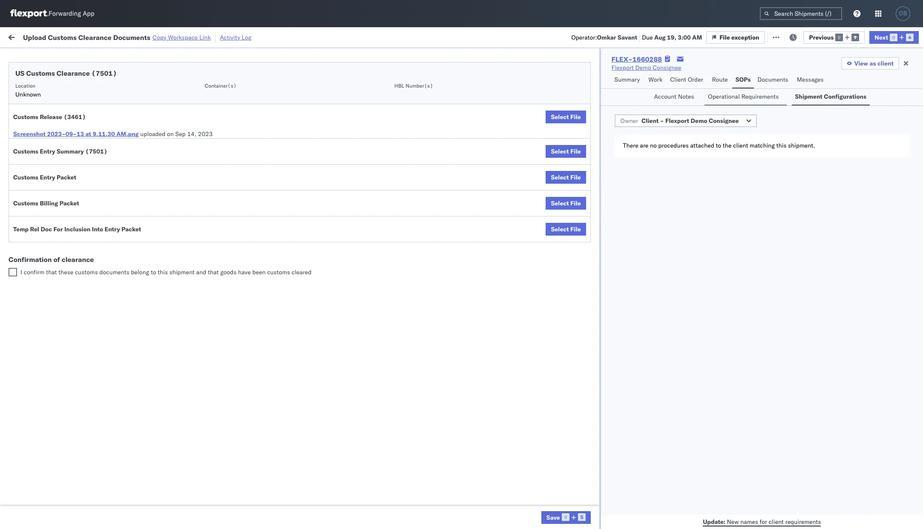 Task type: describe. For each thing, give the bounding box(es) containing it.
3 schedule pickup from los angeles, ca button from the top
[[20, 158, 124, 167]]

dec for 23,
[[203, 234, 214, 241]]

customs entry packet
[[13, 174, 76, 181]]

schedule for second "schedule pickup from los angeles, ca" button from the bottom of the page
[[20, 196, 45, 203]]

1 2:59 from the top
[[163, 84, 176, 91]]

summary button
[[611, 72, 645, 89]]

1 5, from the top
[[216, 84, 222, 91]]

4 schedule pickup from los angeles, ca button from the top
[[20, 195, 124, 205]]

los for 3rd "schedule pickup from los angeles, ca" button from the top of the page
[[80, 158, 90, 166]]

5 2:59 from the top
[[163, 159, 176, 166]]

23,
[[215, 234, 225, 241]]

est, for 23,
[[188, 234, 201, 241]]

2 hlxu6269489, from the top
[[675, 102, 719, 110]]

3 2130387 from the top
[[580, 346, 606, 354]]

0 horizontal spatial omkar
[[597, 33, 616, 41]]

goods
[[220, 269, 237, 276]]

sops
[[736, 76, 751, 83]]

select for customs release (3461)
[[551, 113, 569, 121]]

ca for 2nd "schedule pickup from los angeles, ca" button from the top of the page
[[116, 121, 124, 128]]

am.png
[[116, 130, 139, 138]]

customs down the by:
[[26, 69, 55, 78]]

mbl/mawb numbers
[[697, 69, 749, 75]]

view as client
[[854, 60, 894, 67]]

1 schedule delivery appointment link from the top
[[20, 83, 105, 91]]

5 flex-1846748 from the top
[[561, 159, 606, 166]]

import
[[72, 33, 92, 41]]

edt, for schedule pickup from los angeles, ca link related to 3rd "schedule pickup from los angeles, ca" button from the top of the page
[[189, 159, 202, 166]]

1 ceau7522281, hlxu6269489, hlxu8034992 from the top
[[630, 83, 762, 91]]

1 1889466 from the top
[[580, 196, 606, 204]]

3 ocean fcl from the top
[[312, 159, 342, 166]]

1 nov from the top
[[204, 84, 215, 91]]

dec for 14,
[[203, 215, 214, 223]]

flex-1989365
[[561, 496, 606, 504]]

container(s)
[[205, 83, 237, 89]]

4 ceau7522281, from the top
[[630, 140, 674, 147]]

save
[[546, 514, 560, 522]]

customs left billing
[[13, 200, 38, 207]]

forwarding app link
[[10, 9, 94, 18]]

previous
[[809, 33, 834, 41]]

1 vertical spatial demo
[[691, 117, 707, 125]]

flexport demo consignee link
[[612, 63, 681, 72]]

3 1846748 from the top
[[580, 121, 606, 129]]

flexport demo consignee
[[612, 64, 681, 72]]

3 flex-1846748 from the top
[[561, 121, 606, 129]]

upload customs clearance documents
[[20, 177, 126, 185]]

route button
[[709, 72, 732, 89]]

schedule for 3rd "schedule pickup from los angeles, ca" button from the top of the page
[[20, 158, 45, 166]]

2:59 am edt, nov 5, 2022 for 3rd "schedule pickup from los angeles, ca" button from the top of the page
[[163, 159, 238, 166]]

clearance for upload customs clearance documents
[[66, 177, 93, 185]]

file for customs billing packet
[[570, 200, 581, 207]]

1 2130384 from the top
[[580, 365, 606, 373]]

documents for upload customs clearance documents
[[95, 177, 126, 185]]

0 horizontal spatial to
[[151, 269, 156, 276]]

sops button
[[732, 72, 754, 89]]

pickup for 1st "schedule pickup from los angeles, ca" button from the top of the page
[[46, 102, 65, 110]]

2 that from the left
[[208, 269, 219, 276]]

5 5, from the top
[[216, 159, 222, 166]]

from for second "schedule pickup from los angeles, ca" button from the bottom of the page
[[66, 196, 79, 203]]

1 vertical spatial this
[[158, 269, 168, 276]]

1 flex-1889466 from the top
[[561, 196, 606, 204]]

5 schedule pickup from los angeles, ca button from the top
[[20, 270, 124, 280]]

confirm
[[24, 269, 44, 276]]

0 horizontal spatial on
[[167, 130, 174, 138]]

3 flex-2130384 from the top
[[561, 440, 606, 447]]

due aug 19, 3:00 am
[[642, 33, 702, 41]]

4 1889466 from the top
[[580, 252, 606, 260]]

2 flex-1846748 from the top
[[561, 102, 606, 110]]

2 2:59 from the top
[[163, 102, 176, 110]]

0 horizontal spatial exception
[[731, 33, 759, 41]]

actions
[[892, 69, 910, 75]]

schedule for 1st "schedule pickup from los angeles, ca" button from the top of the page
[[20, 102, 45, 110]]

3 nov from the top
[[204, 121, 215, 129]]

1 hlxu6269489, from the top
[[675, 83, 719, 91]]

2 resize handle column header from the left
[[262, 66, 272, 530]]

1 horizontal spatial to
[[716, 142, 721, 150]]

1 that from the left
[[46, 269, 57, 276]]

billing
[[40, 200, 58, 207]]

container numbers
[[630, 69, 675, 75]]

testmbl123
[[697, 515, 734, 522]]

client inside view as client button
[[878, 60, 894, 67]]

schedule delivery appointment for 2:59 am edt, nov 5, 2022
[[20, 140, 105, 147]]

2:59 am est, jan 13, 2023
[[163, 271, 240, 279]]

2:59 am edt, nov 5, 2022 for schedule delivery appointment button for 2:59 am edt, nov 5, 2022
[[163, 140, 238, 148]]

09-
[[66, 130, 77, 138]]

work button
[[645, 72, 667, 89]]

3 edt, from the top
[[189, 121, 202, 129]]

customs down screenshot
[[13, 148, 38, 155]]

account
[[654, 93, 677, 101]]

cleared
[[292, 269, 312, 276]]

mbl/mawb
[[697, 69, 726, 75]]

temp rel doc for inclusion into entry packet
[[13, 226, 141, 233]]

759 at risk
[[157, 33, 186, 41]]

app
[[83, 10, 94, 18]]

shipment configurations button
[[792, 89, 870, 106]]

from for 2nd "schedule pickup from los angeles, ca" button from the top of the page
[[66, 121, 79, 128]]

3 ceau7522281, from the top
[[630, 121, 674, 129]]

file for customs entry packet
[[570, 174, 581, 181]]

select file for customs entry summary (7501)
[[551, 148, 581, 155]]

pickup for 3rd "schedule pickup from los angeles, ca" button from the top of the page
[[46, 158, 65, 166]]

4 flex-2130384 from the top
[[561, 459, 606, 466]]

packet for customs billing packet
[[60, 200, 79, 207]]

3:00
[[678, 33, 691, 41]]

account notes
[[654, 93, 694, 101]]

5 2130384 from the top
[[580, 477, 606, 485]]

configurations
[[824, 93, 867, 101]]

3 2:59 from the top
[[163, 121, 176, 129]]

confirm pickup from los angeles, ca
[[20, 233, 121, 241]]

have
[[238, 269, 251, 276]]

11 resize handle column header from the left
[[908, 66, 918, 530]]

workitem
[[9, 69, 32, 75]]

5 resize handle column header from the left
[[431, 66, 441, 530]]

4 ceau7522281, hlxu6269489, hlxu8034992 from the top
[[630, 140, 762, 147]]

previous button
[[803, 31, 865, 44]]

documents
[[99, 269, 129, 276]]

6 1846748 from the top
[[580, 177, 606, 185]]

batch action button
[[862, 30, 918, 43]]

omkar savant
[[825, 84, 863, 91]]

save button
[[541, 512, 591, 525]]

delivery for schedule delivery appointment button for 2:59 am edt, nov 5, 2022
[[46, 140, 68, 147]]

1 horizontal spatial exception
[[789, 33, 817, 41]]

los for second "schedule pickup from los angeles, ca" button from the bottom of the page
[[80, 196, 90, 203]]

fcl for 2:59 am edt, nov 5, 2022's schedule delivery appointment 'link'
[[331, 140, 342, 148]]

aug
[[654, 33, 666, 41]]

1893174
[[580, 271, 606, 279]]

6 ocean fcl from the top
[[312, 271, 342, 279]]

0 horizontal spatial flexport
[[612, 64, 634, 72]]

2 1889466 from the top
[[580, 215, 606, 223]]

1660288
[[632, 55, 662, 63]]

fcl for confirm pickup from los angeles, ca link
[[331, 234, 342, 241]]

hbl number(s)
[[394, 83, 433, 89]]

location
[[15, 83, 35, 89]]

205 on track
[[196, 33, 231, 41]]

flexport. image
[[10, 9, 49, 18]]

activity
[[220, 33, 240, 41]]

by:
[[31, 52, 39, 60]]

messages
[[797, 76, 824, 83]]

4 flex-1846748 from the top
[[561, 140, 606, 148]]

message (0)
[[115, 33, 150, 41]]

4 hlxu6269489, from the top
[[675, 140, 719, 147]]

0 vertical spatial at
[[170, 33, 175, 41]]

1 edt, from the top
[[189, 84, 202, 91]]

6 2:59 from the top
[[163, 215, 176, 223]]

clearance for us customs clearance (7501)
[[57, 69, 90, 78]]

1989365
[[580, 496, 606, 504]]

upload customs clearance documents link
[[20, 177, 126, 185]]

next
[[875, 33, 888, 41]]

3 flex-1889466 from the top
[[561, 234, 606, 241]]

uploaded
[[140, 130, 165, 138]]

ca for confirm pickup from los angeles, ca button
[[113, 233, 121, 241]]

5 ocean fcl from the top
[[312, 234, 342, 241]]

1 test123456 from the top
[[697, 84, 732, 91]]

4 2130387 from the top
[[580, 402, 606, 410]]

pickup for 2nd "schedule pickup from los angeles, ca" button from the top of the page
[[46, 121, 65, 128]]

1 flex-2130384 from the top
[[561, 365, 606, 373]]

ca for fifth "schedule pickup from los angeles, ca" button from the top of the page
[[116, 271, 124, 278]]

been
[[252, 269, 266, 276]]

schedule delivery appointment link for 2:59 am edt, nov 5, 2022
[[20, 139, 105, 148]]

los for fifth "schedule pickup from los angeles, ca" button from the top of the page
[[80, 271, 90, 278]]

new
[[727, 519, 739, 526]]

1 schedule delivery appointment from the top
[[20, 83, 105, 91]]

customs entry summary (7501)
[[13, 148, 107, 155]]

1 2130387 from the top
[[580, 290, 606, 298]]

message
[[115, 33, 139, 41]]

messages button
[[793, 72, 828, 89]]

1 schedule delivery appointment button from the top
[[20, 83, 105, 92]]

los for 2nd "schedule pickup from los angeles, ca" button from the top of the page
[[80, 121, 90, 128]]

2 flex-2130384 from the top
[[561, 384, 606, 391]]

6 flex-1846748 from the top
[[561, 177, 606, 185]]

schedule pickup from los angeles, ca for schedule pickup from los angeles, ca link related to 3rd "schedule pickup from los angeles, ca" button from the top of the page
[[20, 158, 124, 166]]

workspace
[[168, 33, 198, 41]]

schedule delivery appointment link for 2:59 am est, dec 14, 2022
[[20, 214, 105, 223]]

schedule pickup from los angeles, ca for schedule pickup from los angeles, ca link corresponding to fifth "schedule pickup from los angeles, ca" button from the top of the page
[[20, 271, 124, 278]]

confirmation of clearance
[[9, 256, 94, 264]]

unknown
[[15, 91, 41, 98]]

mbl/mawb numbers button
[[692, 67, 812, 75]]

4 hlxu8034992 from the top
[[720, 140, 762, 147]]

numbers for mbl/mawb numbers
[[728, 69, 749, 75]]

notes
[[678, 93, 694, 101]]

file for temp rel doc for inclusion into entry packet
[[570, 226, 581, 233]]

delivery for schedule delivery appointment button for 2:59 am est, dec 14, 2022
[[46, 214, 68, 222]]

1 flex-1846748 from the top
[[561, 84, 606, 91]]

2 flex-1889466 from the top
[[561, 215, 606, 223]]

schedule delivery appointment button for 2:59 am est, dec 14, 2022
[[20, 214, 105, 223]]

2 2130384 from the top
[[580, 384, 606, 391]]

my work
[[9, 31, 46, 43]]

update: new names for client requirements
[[703, 519, 821, 526]]

4 nov from the top
[[204, 140, 215, 148]]

operational requirements
[[708, 93, 779, 101]]

fcl for schedule pickup from los angeles, ca link corresponding to fifth "schedule pickup from los angeles, ca" button from the top of the page
[[331, 271, 342, 279]]

2 1846748 from the top
[[580, 102, 606, 110]]

schedule delivery appointment button for 2:59 am edt, nov 5, 2022
[[20, 139, 105, 148]]

customs inside 'link'
[[41, 177, 64, 185]]

1 vertical spatial client
[[642, 117, 659, 125]]

customs down forwarding
[[48, 33, 77, 42]]

8 resize handle column header from the left
[[682, 66, 692, 530]]

location unknown
[[15, 83, 41, 98]]

1 ocean fcl from the top
[[312, 102, 342, 110]]

4 2:59 from the top
[[163, 140, 176, 148]]

sep
[[175, 130, 186, 138]]

4 2130384 from the top
[[580, 459, 606, 466]]

1 flex-2130387 from the top
[[561, 290, 606, 298]]

documents button
[[754, 72, 793, 89]]

log
[[242, 33, 251, 41]]

select file button for customs entry packet
[[546, 171, 586, 184]]

schedule pickup from los angeles, ca link for second "schedule pickup from los angeles, ca" button from the bottom of the page
[[20, 195, 124, 204]]

2 schedule pickup from los angeles, ca button from the top
[[20, 120, 124, 130]]

schedule pickup from los angeles, ca link for 3rd "schedule pickup from los angeles, ca" button from the top of the page
[[20, 158, 124, 166]]

1 vertical spatial client
[[733, 142, 748, 150]]

4 1846748 from the top
[[580, 140, 606, 148]]

0 vertical spatial demo
[[635, 64, 651, 72]]

upload for upload customs clearance documents copy workspace link
[[23, 33, 46, 42]]

risk
[[177, 33, 186, 41]]

0 horizontal spatial summary
[[57, 148, 84, 155]]

view as client button
[[841, 57, 899, 70]]

4 test123456 from the top
[[697, 140, 732, 148]]

work inside button
[[648, 76, 662, 83]]

1 customs from the left
[[75, 269, 98, 276]]

1 1846748 from the top
[[580, 84, 606, 91]]

upload customs clearance documents copy workspace link
[[23, 33, 211, 42]]

copy workspace link button
[[153, 33, 211, 41]]

2 flex-2130387 from the top
[[561, 309, 606, 316]]

2 customs from the left
[[267, 269, 290, 276]]

operator:
[[571, 33, 597, 41]]

container
[[630, 69, 653, 75]]



Task type: locate. For each thing, give the bounding box(es) containing it.
3 hlxu6269489, from the top
[[675, 121, 719, 129]]

0 vertical spatial appointment
[[70, 83, 105, 91]]

1 horizontal spatial numbers
[[728, 69, 749, 75]]

schedule delivery appointment down the us customs clearance (7501)
[[20, 83, 105, 91]]

the
[[723, 142, 732, 150]]

flex-2130387 button
[[548, 288, 607, 300], [548, 288, 607, 300], [548, 306, 607, 318], [548, 306, 607, 318], [548, 344, 607, 356], [548, 344, 607, 356], [548, 400, 607, 412], [548, 400, 607, 412], [548, 419, 607, 431], [548, 419, 607, 431]]

3 2130384 from the top
[[580, 440, 606, 447]]

client
[[670, 76, 686, 83], [642, 117, 659, 125]]

1 schedule pickup from los angeles, ca link from the top
[[20, 102, 124, 110]]

os button
[[893, 4, 913, 23]]

1 vertical spatial consignee
[[709, 117, 739, 125]]

0 vertical spatial dec
[[203, 215, 214, 223]]

schedule pickup from los angeles, ca link up "09-"
[[20, 120, 124, 129]]

from for confirm pickup from los angeles, ca button
[[63, 233, 75, 241]]

5 2:59 am edt, nov 5, 2022 from the top
[[163, 159, 238, 166]]

4 select from the top
[[551, 200, 569, 207]]

2 vertical spatial client
[[769, 519, 784, 526]]

pm
[[178, 234, 187, 241]]

appointment down 13
[[70, 140, 105, 147]]

ca for 1st "schedule pickup from los angeles, ca" button from the top of the page
[[116, 102, 124, 110]]

0 vertical spatial to
[[716, 142, 721, 150]]

on right 205
[[209, 33, 216, 41]]

filtered by:
[[9, 52, 39, 60]]

ca for second "schedule pickup from los angeles, ca" button from the bottom of the page
[[116, 196, 124, 203]]

delivery inside button
[[43, 252, 65, 260]]

from for 3rd "schedule pickup from los angeles, ca" button from the top of the page
[[66, 158, 79, 166]]

flexport up the summary button
[[612, 64, 634, 72]]

summary down container
[[615, 76, 640, 83]]

1 horizontal spatial omkar
[[825, 84, 843, 91]]

work
[[24, 31, 46, 43]]

4 schedule from the top
[[20, 140, 45, 147]]

2 vertical spatial appointment
[[70, 214, 105, 222]]

1 fcl from the top
[[331, 102, 342, 110]]

pickup inside button
[[43, 233, 61, 241]]

select file for customs release (3461)
[[551, 113, 581, 121]]

pickup for second "schedule pickup from los angeles, ca" button from the bottom of the page
[[46, 196, 65, 203]]

2 vertical spatial schedule delivery appointment link
[[20, 214, 105, 223]]

flex-2130384 button
[[548, 363, 607, 375], [548, 363, 607, 375], [548, 381, 607, 393], [548, 381, 607, 393], [548, 438, 607, 450], [548, 438, 607, 450], [548, 456, 607, 468], [548, 456, 607, 468], [548, 475, 607, 487], [548, 475, 607, 487]]

to right belong
[[151, 269, 156, 276]]

1 vertical spatial entry
[[40, 174, 55, 181]]

1 horizontal spatial flexport
[[665, 117, 689, 125]]

9.11.30
[[93, 130, 115, 138]]

from
[[66, 102, 79, 110], [66, 121, 79, 128], [66, 158, 79, 166], [66, 196, 79, 203], [63, 233, 75, 241], [66, 271, 79, 278]]

file exception
[[777, 33, 817, 41], [720, 33, 759, 41]]

file exception up mbl/mawb numbers button
[[720, 33, 759, 41]]

client right as
[[878, 60, 894, 67]]

schedule delivery appointment button up for
[[20, 214, 105, 223]]

confirm
[[20, 233, 41, 241], [20, 252, 41, 260]]

this left shipment
[[158, 269, 168, 276]]

hlxu8034992 down the operational requirements on the top
[[720, 102, 762, 110]]

1 ceau7522281, from the top
[[630, 83, 674, 91]]

2 vertical spatial packet
[[121, 226, 141, 233]]

2 ocean fcl from the top
[[312, 140, 342, 148]]

est, up 7:00 pm est, dec 23, 2022
[[189, 215, 202, 223]]

at right 13
[[86, 130, 91, 138]]

2:59 am edt, nov 5, 2022 for 1st "schedule pickup from los angeles, ca" button from the top of the page
[[163, 102, 238, 110]]

1 vertical spatial packet
[[60, 200, 79, 207]]

schedule pickup from los angeles, ca button down the upload customs clearance documents button at the left top
[[20, 195, 124, 205]]

1 vertical spatial clearance
[[57, 69, 90, 78]]

0 vertical spatial confirm
[[20, 233, 41, 241]]

client inside button
[[670, 76, 686, 83]]

hlxu6269489, down notes
[[675, 102, 719, 110]]

import work button
[[69, 27, 111, 46]]

0 vertical spatial flexport
[[612, 64, 634, 72]]

schedule delivery appointment for 2:59 am est, dec 14, 2022
[[20, 214, 105, 222]]

schedule up rel
[[20, 214, 45, 222]]

packet down customs entry summary (7501)
[[57, 174, 76, 181]]

2 horizontal spatial client
[[878, 60, 894, 67]]

pickup for fifth "schedule pickup from los angeles, ca" button from the top of the page
[[46, 271, 65, 278]]

mofu0618318
[[630, 515, 673, 522]]

0 horizontal spatial customs
[[75, 269, 98, 276]]

clearance down import
[[57, 69, 90, 78]]

2022 for schedule delivery appointment button for 2:59 am edt, nov 5, 2022
[[223, 140, 238, 148]]

us
[[15, 69, 25, 78]]

select for temp rel doc for inclusion into entry packet
[[551, 226, 569, 233]]

5 select file button from the top
[[546, 223, 586, 236]]

that
[[46, 269, 57, 276], [208, 269, 219, 276]]

2 select from the top
[[551, 148, 569, 155]]

1 vertical spatial schedule delivery appointment
[[20, 140, 105, 147]]

2022 for 1st "schedule pickup from los angeles, ca" button from the top of the page
[[223, 102, 238, 110]]

3 5, from the top
[[216, 121, 222, 129]]

ocean
[[397, 84, 414, 91], [312, 102, 329, 110], [397, 102, 414, 110], [464, 102, 481, 110], [312, 140, 329, 148], [397, 140, 414, 148], [464, 140, 481, 148], [312, 159, 329, 166], [397, 159, 414, 166], [464, 159, 481, 166], [312, 215, 329, 223], [397, 215, 414, 223], [464, 215, 481, 223], [312, 234, 329, 241], [397, 234, 414, 241], [464, 234, 481, 241], [312, 271, 329, 279]]

5 2130387 from the top
[[580, 421, 606, 429]]

flex-1893174
[[561, 271, 606, 279]]

as
[[870, 60, 876, 67]]

at left risk at the left of the page
[[170, 33, 175, 41]]

1 vertical spatial 14,
[[216, 215, 225, 223]]

19,
[[667, 33, 676, 41]]

6 resize handle column header from the left
[[533, 66, 544, 530]]

0 vertical spatial schedule delivery appointment
[[20, 83, 105, 91]]

4 select file from the top
[[551, 200, 581, 207]]

shipment.
[[788, 142, 815, 150]]

ceau7522281, down container numbers
[[630, 83, 674, 91]]

delivery for the confirm delivery button
[[43, 252, 65, 260]]

schedule pickup from los angeles, ca link for fifth "schedule pickup from los angeles, ca" button from the top of the page
[[20, 270, 124, 279]]

0 vertical spatial packet
[[57, 174, 76, 181]]

select file for temp rel doc for inclusion into entry packet
[[551, 226, 581, 233]]

select file for customs billing packet
[[551, 200, 581, 207]]

1 appointment from the top
[[70, 83, 105, 91]]

schedule pickup from los angeles, ca button
[[20, 102, 124, 111], [20, 120, 124, 130], [20, 158, 124, 167], [20, 195, 124, 205], [20, 270, 124, 280]]

2 ceau7522281, hlxu6269489, hlxu8034992 from the top
[[630, 102, 762, 110]]

omkar up shipment configurations
[[825, 84, 843, 91]]

4 fcl from the top
[[331, 215, 342, 223]]

select file button for temp rel doc for inclusion into entry packet
[[546, 223, 586, 236]]

for
[[760, 519, 767, 526]]

5 1846748 from the top
[[580, 159, 606, 166]]

Search Work text field
[[636, 30, 729, 43]]

schedule pickup from los angeles, ca link for 2nd "schedule pickup from los angeles, ca" button from the top of the page
[[20, 120, 124, 129]]

3 appointment from the top
[[70, 214, 105, 222]]

packet right into
[[121, 226, 141, 233]]

upload up customs billing packet
[[20, 177, 39, 185]]

schedule down confirmation
[[20, 271, 45, 278]]

on
[[209, 33, 216, 41], [167, 130, 174, 138]]

container numbers button
[[626, 67, 684, 75]]

3 schedule pickup from los angeles, ca link from the top
[[20, 158, 124, 166]]

0 vertical spatial savant
[[618, 33, 637, 41]]

schedule for schedule delivery appointment button for 2:59 am est, dec 14, 2022
[[20, 214, 45, 222]]

5 nov from the top
[[204, 159, 215, 166]]

los for 1st "schedule pickup from los angeles, ca" button from the top of the page
[[80, 102, 90, 110]]

1 horizontal spatial at
[[170, 33, 175, 41]]

None checkbox
[[9, 268, 17, 277]]

10 resize handle column header from the left
[[877, 66, 887, 530]]

5 fcl from the top
[[331, 234, 342, 241]]

0 horizontal spatial file exception
[[720, 33, 759, 41]]

doc
[[41, 226, 52, 233]]

ca inside confirm pickup from los angeles, ca link
[[113, 233, 121, 241]]

0 vertical spatial 2023
[[198, 130, 213, 138]]

hlxu8034992 right attached
[[720, 140, 762, 147]]

owner
[[620, 117, 638, 125]]

test
[[416, 84, 427, 91], [416, 102, 427, 110], [483, 102, 494, 110], [416, 140, 427, 148], [483, 140, 494, 148], [416, 159, 427, 166], [483, 159, 494, 166], [416, 215, 427, 223], [483, 215, 494, 223], [416, 234, 427, 241], [483, 234, 494, 241]]

2 2130387 from the top
[[580, 309, 606, 316]]

0 vertical spatial 14,
[[187, 130, 196, 138]]

0 vertical spatial on
[[209, 33, 216, 41]]

select file button for customs entry summary (7501)
[[546, 145, 586, 158]]

1 vertical spatial appointment
[[70, 140, 105, 147]]

and
[[196, 269, 206, 276]]

1662119
[[580, 327, 606, 335]]

1 vertical spatial omkar
[[825, 84, 843, 91]]

view
[[854, 60, 868, 67]]

select file button for customs billing packet
[[546, 197, 586, 210]]

schedule delivery appointment up customs entry summary (7501)
[[20, 140, 105, 147]]

schedule pickup from los angeles, ca link down the upload customs clearance documents button at the left top
[[20, 195, 124, 204]]

1 vertical spatial savant
[[844, 84, 863, 91]]

schedule pickup from los angeles, ca for schedule pickup from los angeles, ca link related to 2nd "schedule pickup from los angeles, ca" button from the top of the page
[[20, 121, 124, 128]]

select file for customs entry packet
[[551, 174, 581, 181]]

4 5, from the top
[[216, 140, 222, 148]]

dec up 7:00 pm est, dec 23, 2022
[[203, 215, 214, 223]]

customs
[[48, 33, 77, 42], [26, 69, 55, 78], [13, 113, 38, 121], [13, 148, 38, 155], [13, 174, 38, 181], [41, 177, 64, 185], [13, 200, 38, 207]]

appointment for 2:59 am edt, nov 5, 2022
[[70, 140, 105, 147]]

confirm for confirm delivery
[[20, 252, 41, 260]]

test123456 down "route" at right top
[[697, 84, 732, 91]]

1 vertical spatial confirm
[[20, 252, 41, 260]]

to left the
[[716, 142, 721, 150]]

1 2:59 am edt, nov 5, 2022 from the top
[[163, 84, 238, 91]]

schedule up screenshot
[[20, 121, 45, 128]]

6 schedule from the top
[[20, 196, 45, 203]]

13
[[77, 130, 84, 138]]

consignee
[[653, 64, 681, 72], [709, 117, 739, 125]]

schedule for 2nd "schedule pickup from los angeles, ca" button from the top of the page
[[20, 121, 45, 128]]

number(s)
[[406, 83, 433, 89]]

edt, for schedule pickup from los angeles, ca link associated with 1st "schedule pickup from los angeles, ca" button from the top of the page
[[189, 102, 202, 110]]

schedule pickup from los angeles, ca link for 1st "schedule pickup from los angeles, ca" button from the top of the page
[[20, 102, 124, 110]]

hlxu6269489, down owner client - flexport demo consignee at the right top
[[675, 140, 719, 147]]

14, up 23,
[[216, 215, 225, 223]]

1 horizontal spatial customs
[[267, 269, 290, 276]]

1 vertical spatial est,
[[188, 234, 201, 241]]

demo up attached
[[691, 117, 707, 125]]

work inside "button"
[[93, 33, 108, 41]]

work down container numbers
[[648, 76, 662, 83]]

1 numbers from the left
[[654, 69, 675, 75]]

2022 for schedule delivery appointment button for 2:59 am est, dec 14, 2022
[[227, 215, 241, 223]]

4 resize handle column header from the left
[[364, 66, 374, 530]]

this right matching
[[776, 142, 787, 150]]

release
[[40, 113, 62, 121]]

flex-1893174 button
[[548, 269, 607, 281], [548, 269, 607, 281]]

-
[[660, 117, 664, 125]]

schedule pickup from los angeles, ca button up (3461)
[[20, 102, 124, 111]]

that right and
[[208, 269, 219, 276]]

1 vertical spatial 2023
[[225, 271, 240, 279]]

client
[[878, 60, 894, 67], [733, 142, 748, 150], [769, 519, 784, 526]]

3 flex-2130387 from the top
[[561, 346, 606, 354]]

0 vertical spatial consignee
[[653, 64, 681, 72]]

packet for customs entry packet
[[57, 174, 76, 181]]

test123456 down 'operational'
[[697, 102, 732, 110]]

schedule pickup from los angeles, ca button up "09-"
[[20, 120, 124, 130]]

consignee inside flexport demo consignee link
[[653, 64, 681, 72]]

from inside confirm pickup from los angeles, ca link
[[63, 233, 75, 241]]

requirements
[[741, 93, 779, 101]]

(7501) for us customs clearance (7501)
[[92, 69, 117, 78]]

los inside button
[[77, 233, 86, 241]]

activity log
[[220, 33, 251, 41]]

ceau7522281, hlxu6269489, hlxu8034992 down notes
[[630, 102, 762, 110]]

5 flex-2130387 from the top
[[561, 421, 606, 429]]

savant
[[618, 33, 637, 41], [844, 84, 863, 91]]

ceau7522281, hlxu6269489, hlxu8034992 up notes
[[630, 83, 762, 91]]

confirm up confirm
[[20, 252, 41, 260]]

6 fcl from the top
[[331, 271, 342, 279]]

customs down clearance
[[75, 269, 98, 276]]

2 schedule from the top
[[20, 102, 45, 110]]

2:59
[[163, 84, 176, 91], [163, 102, 176, 110], [163, 121, 176, 129], [163, 140, 176, 148], [163, 159, 176, 166], [163, 215, 176, 223], [163, 271, 176, 279]]

7 2:59 from the top
[[163, 271, 176, 279]]

2130384
[[580, 365, 606, 373], [580, 384, 606, 391], [580, 440, 606, 447], [580, 459, 606, 466], [580, 477, 606, 485]]

7 schedule from the top
[[20, 214, 45, 222]]

flex-1660288 link
[[612, 55, 662, 63]]

entry for summary
[[40, 148, 55, 155]]

1 vertical spatial work
[[648, 76, 662, 83]]

0 vertical spatial clearance
[[78, 33, 112, 42]]

os
[[899, 10, 907, 17]]

savant up configurations
[[844, 84, 863, 91]]

summary inside button
[[615, 76, 640, 83]]

1 hlxu8034992 from the top
[[720, 83, 762, 91]]

schedule pickup from los angeles, ca link up (3461)
[[20, 102, 124, 110]]

exception down search shipments (/) text box
[[789, 33, 817, 41]]

documents for upload customs clearance documents copy workspace link
[[113, 33, 150, 42]]

1 vertical spatial (7501)
[[85, 148, 107, 155]]

2 test123456 from the top
[[697, 102, 732, 110]]

1 vertical spatial on
[[167, 130, 174, 138]]

select file
[[551, 113, 581, 121], [551, 148, 581, 155], [551, 174, 581, 181], [551, 200, 581, 207], [551, 226, 581, 233]]

1 vertical spatial flexport
[[665, 117, 689, 125]]

entry for packet
[[40, 174, 55, 181]]

3 schedule pickup from los angeles, ca from the top
[[20, 158, 124, 166]]

pickup for confirm pickup from los angeles, ca button
[[43, 233, 61, 241]]

2 ceau7522281, from the top
[[630, 102, 674, 110]]

7 resize handle column header from the left
[[615, 66, 626, 530]]

3 1889466 from the top
[[580, 234, 606, 241]]

1 horizontal spatial client
[[670, 76, 686, 83]]

0 horizontal spatial 2023
[[198, 130, 213, 138]]

i
[[20, 269, 22, 276]]

1 horizontal spatial file exception
[[777, 33, 817, 41]]

schedule down unknown
[[20, 102, 45, 110]]

1 horizontal spatial savant
[[844, 84, 863, 91]]

work right import
[[93, 33, 108, 41]]

hlxu8034992 up the operational requirements on the top
[[720, 83, 762, 91]]

2 vertical spatial schedule delivery appointment button
[[20, 214, 105, 223]]

3 resize handle column header from the left
[[297, 66, 308, 530]]

los
[[80, 102, 90, 110], [80, 121, 90, 128], [80, 158, 90, 166], [80, 196, 90, 203], [77, 233, 86, 241], [80, 271, 90, 278]]

2023-
[[47, 130, 66, 138]]

1 horizontal spatial demo
[[691, 117, 707, 125]]

2 hlxu8034992 from the top
[[720, 102, 762, 110]]

1 confirm from the top
[[20, 233, 41, 241]]

documents inside the documents button
[[758, 76, 788, 83]]

0 vertical spatial work
[[93, 33, 108, 41]]

schedule pickup from los angeles, ca link down clearance
[[20, 270, 124, 279]]

clearance for upload customs clearance documents copy workspace link
[[78, 33, 112, 42]]

1 horizontal spatial 14,
[[216, 215, 225, 223]]

ceau7522281, hlxu6269489, hlxu8034992 up attached
[[630, 121, 762, 129]]

from for 1st "schedule pickup from los angeles, ca" button from the top of the page
[[66, 102, 79, 110]]

flex-
[[612, 55, 633, 63], [561, 84, 580, 91], [561, 102, 580, 110], [561, 121, 580, 129], [561, 140, 580, 148], [561, 159, 580, 166], [561, 177, 580, 185], [561, 196, 580, 204], [561, 215, 580, 223], [561, 234, 580, 241], [561, 252, 580, 260], [561, 271, 580, 279], [561, 290, 580, 298], [561, 309, 580, 316], [561, 327, 580, 335], [561, 346, 580, 354], [561, 365, 580, 373], [561, 384, 580, 391], [561, 402, 580, 410], [561, 421, 580, 429], [561, 440, 580, 447], [561, 459, 580, 466], [561, 477, 580, 485], [561, 496, 580, 504], [561, 515, 580, 522]]

select file button for customs release (3461)
[[546, 111, 586, 124]]

0 horizontal spatial client
[[642, 117, 659, 125]]

1 horizontal spatial that
[[208, 269, 219, 276]]

schedule pickup from los angeles, ca down customs entry summary (7501)
[[20, 158, 124, 166]]

1 vertical spatial schedule delivery appointment button
[[20, 139, 105, 148]]

due
[[642, 33, 653, 41]]

3 select file from the top
[[551, 174, 581, 181]]

0 vertical spatial client
[[670, 76, 686, 83]]

schedule pickup from los angeles, ca link down customs entry summary (7501)
[[20, 158, 124, 166]]

4 flex-1889466 from the top
[[561, 252, 606, 260]]

2 vertical spatial entry
[[105, 226, 120, 233]]

(7501) for customs entry summary (7501)
[[85, 148, 107, 155]]

file
[[777, 33, 788, 41], [720, 33, 730, 41], [570, 113, 581, 121], [570, 148, 581, 155], [570, 174, 581, 181], [570, 200, 581, 207], [570, 226, 581, 233]]

schedule up customs entry packet
[[20, 158, 45, 166]]

jan
[[203, 271, 213, 279]]

confirm delivery
[[20, 252, 65, 260]]

2 vertical spatial schedule delivery appointment
[[20, 214, 105, 222]]

omkar up flex-1660288 at the right top of page
[[597, 33, 616, 41]]

client left -
[[642, 117, 659, 125]]

0 horizontal spatial numbers
[[654, 69, 675, 75]]

1 select from the top
[[551, 113, 569, 121]]

clearance down app
[[78, 33, 112, 42]]

client right the
[[733, 142, 748, 150]]

exception up mbl/mawb numbers button
[[731, 33, 759, 41]]

consignee down 'operational'
[[709, 117, 739, 125]]

attached
[[690, 142, 714, 150]]

schedule pickup from los angeles, ca for schedule pickup from los angeles, ca link associated with 1st "schedule pickup from los angeles, ca" button from the top of the page
[[20, 102, 124, 110]]

angeles, inside button
[[88, 233, 111, 241]]

operational
[[708, 93, 740, 101]]

fcl for 2:59 am est, dec 14, 2022's schedule delivery appointment 'link'
[[331, 215, 342, 223]]

schedule down screenshot
[[20, 140, 45, 147]]

1 vertical spatial to
[[151, 269, 156, 276]]

resize handle column header
[[148, 66, 158, 530], [262, 66, 272, 530], [297, 66, 308, 530], [364, 66, 374, 530], [431, 66, 441, 530], [533, 66, 544, 530], [615, 66, 626, 530], [682, 66, 692, 530], [810, 66, 821, 530], [877, 66, 887, 530], [908, 66, 918, 530]]

2 select file button from the top
[[546, 145, 586, 158]]

select for customs billing packet
[[551, 200, 569, 207]]

file for customs entry summary (7501)
[[570, 148, 581, 155]]

0 horizontal spatial client
[[733, 142, 748, 150]]

upload for upload customs clearance documents
[[20, 177, 39, 185]]

schedule delivery appointment link down the us customs clearance (7501)
[[20, 83, 105, 91]]

14,
[[187, 130, 196, 138], [216, 215, 225, 223]]

numbers for container numbers
[[654, 69, 675, 75]]

14, right sep
[[187, 130, 196, 138]]

dec left 23,
[[203, 234, 214, 241]]

4 schedule pickup from los angeles, ca from the top
[[20, 196, 124, 203]]

los for confirm pickup from los angeles, ca button
[[77, 233, 86, 241]]

0 vertical spatial summary
[[615, 76, 640, 83]]

est, for 13,
[[189, 271, 202, 279]]

consignee up work button on the right top of the page
[[653, 64, 681, 72]]

3 test123456 from the top
[[697, 121, 732, 129]]

9 resize handle column header from the left
[[810, 66, 821, 530]]

schedule for fifth "schedule pickup from los angeles, ca" button from the top of the page
[[20, 271, 45, 278]]

fcl for schedule pickup from los angeles, ca link related to 3rd "schedule pickup from los angeles, ca" button from the top of the page
[[331, 159, 342, 166]]

names
[[740, 519, 758, 526]]

flex-2006134 button
[[548, 513, 607, 525], [548, 513, 607, 525]]

5 flex-2130384 from the top
[[561, 477, 606, 485]]

demo down 1660288
[[635, 64, 651, 72]]

copy
[[153, 33, 166, 41]]

2 schedule delivery appointment button from the top
[[20, 139, 105, 148]]

ca for 3rd "schedule pickup from los angeles, ca" button from the top of the page
[[116, 158, 124, 166]]

1 vertical spatial upload
[[20, 177, 39, 185]]

3 select from the top
[[551, 174, 569, 181]]

2 fcl from the top
[[331, 140, 342, 148]]

1 vertical spatial schedule delivery appointment link
[[20, 139, 105, 148]]

1 horizontal spatial 2023
[[225, 271, 240, 279]]

flex-1889466 button
[[548, 194, 607, 206], [548, 194, 607, 206], [548, 213, 607, 225], [548, 213, 607, 225], [548, 232, 607, 243], [548, 232, 607, 243], [548, 250, 607, 262], [548, 250, 607, 262]]

summary down "09-"
[[57, 148, 84, 155]]

0 horizontal spatial consignee
[[653, 64, 681, 72]]

confirm up 'confirm delivery' link
[[20, 233, 41, 241]]

(7501) down '9.11.30' at the top of the page
[[85, 148, 107, 155]]

1 horizontal spatial this
[[776, 142, 787, 150]]

hlxu6269489, up attached
[[675, 121, 719, 129]]

schedule for first schedule delivery appointment button from the top of the page
[[20, 83, 45, 91]]

schedule pickup from los angeles, ca for second "schedule pickup from los angeles, ca" button from the bottom of the page's schedule pickup from los angeles, ca link
[[20, 196, 124, 203]]

flex-1662119
[[561, 327, 606, 335]]

schedule pickup from los angeles, ca up "09-"
[[20, 121, 124, 128]]

2 vertical spatial documents
[[95, 177, 126, 185]]

entry down 2023-
[[40, 148, 55, 155]]

edt, for 2:59 am edt, nov 5, 2022's schedule delivery appointment 'link'
[[189, 140, 202, 148]]

schedule delivery appointment button down the us customs clearance (7501)
[[20, 83, 105, 92]]

customs up customs billing packet
[[13, 174, 38, 181]]

flex-1660288
[[612, 55, 662, 63]]

2022 for confirm pickup from los angeles, ca button
[[226, 234, 241, 241]]

5 schedule pickup from los angeles, ca from the top
[[20, 271, 124, 278]]

upload up the by:
[[23, 33, 46, 42]]

test123456
[[697, 84, 732, 91], [697, 102, 732, 110], [697, 121, 732, 129], [697, 140, 732, 148]]

5 schedule pickup from los angeles, ca link from the top
[[20, 270, 124, 279]]

(3461)
[[64, 113, 86, 121]]

2023 right 13,
[[225, 271, 240, 279]]

ca
[[116, 102, 124, 110], [116, 121, 124, 128], [116, 158, 124, 166], [116, 196, 124, 203], [113, 233, 121, 241], [116, 271, 124, 278]]

1 horizontal spatial work
[[648, 76, 662, 83]]

bosch
[[379, 84, 395, 91], [379, 102, 395, 110], [445, 102, 462, 110], [379, 140, 395, 148], [445, 140, 462, 148], [379, 159, 395, 166], [445, 159, 462, 166], [379, 215, 395, 223], [445, 215, 462, 223], [379, 234, 395, 241], [445, 234, 462, 241]]

flex-1846748 button
[[548, 82, 607, 94], [548, 82, 607, 94], [548, 100, 607, 112], [548, 100, 607, 112], [548, 119, 607, 131], [548, 119, 607, 131], [548, 138, 607, 150], [548, 138, 607, 150], [548, 157, 607, 168], [548, 157, 607, 168], [548, 175, 607, 187], [548, 175, 607, 187]]

1 schedule from the top
[[20, 83, 45, 91]]

0 horizontal spatial savant
[[618, 33, 637, 41]]

import work
[[72, 33, 108, 41]]

select for customs entry summary (7501)
[[551, 148, 569, 155]]

est, right pm
[[188, 234, 201, 241]]

savant left due on the top of page
[[618, 33, 637, 41]]

flex-2006134
[[561, 515, 606, 522]]

clearance inside 'link'
[[66, 177, 93, 185]]

1 vertical spatial documents
[[758, 76, 788, 83]]

0 vertical spatial entry
[[40, 148, 55, 155]]

1 horizontal spatial on
[[209, 33, 216, 41]]

client left order
[[670, 76, 686, 83]]

am
[[692, 33, 702, 41], [178, 84, 187, 91], [178, 102, 187, 110], [178, 121, 187, 129], [178, 140, 187, 148], [178, 159, 187, 166], [178, 215, 187, 223], [178, 271, 187, 279]]

0 vertical spatial upload
[[23, 33, 46, 42]]

requirements
[[785, 519, 821, 526]]

test123456 up there are no procedures attached to the client matching this shipment.
[[697, 121, 732, 129]]

0 vertical spatial omkar
[[597, 33, 616, 41]]

inclusion
[[64, 226, 90, 233]]

0 vertical spatial est,
[[189, 215, 202, 223]]

on left sep
[[167, 130, 174, 138]]

0 horizontal spatial that
[[46, 269, 57, 276]]

schedule pickup from los angeles, ca up (3461)
[[20, 102, 124, 110]]

confirm for confirm pickup from los angeles, ca
[[20, 233, 41, 241]]

4 flex-2130387 from the top
[[561, 402, 606, 410]]

flexport right -
[[665, 117, 689, 125]]

3 ceau7522281, hlxu6269489, hlxu8034992 from the top
[[630, 121, 762, 129]]

Search Shipments (/) text field
[[760, 7, 842, 20]]

fcl for schedule pickup from los angeles, ca link associated with 1st "schedule pickup from los angeles, ca" button from the top of the page
[[331, 102, 342, 110]]

3 schedule delivery appointment button from the top
[[20, 214, 105, 223]]

0 vertical spatial client
[[878, 60, 894, 67]]

7:00
[[163, 234, 176, 241]]

0 horizontal spatial 14,
[[187, 130, 196, 138]]

4 ocean fcl from the top
[[312, 215, 342, 223]]

1 horizontal spatial consignee
[[709, 117, 739, 125]]

shipment configurations
[[795, 93, 867, 101]]

ceau7522281, down -
[[630, 140, 674, 147]]

2 numbers from the left
[[728, 69, 749, 75]]

schedule delivery appointment button down 2023-
[[20, 139, 105, 148]]

2 vertical spatial est,
[[189, 271, 202, 279]]

0 horizontal spatial work
[[93, 33, 108, 41]]

0 horizontal spatial demo
[[635, 64, 651, 72]]

select for customs entry packet
[[551, 174, 569, 181]]

1 horizontal spatial client
[[769, 519, 784, 526]]

schedule delivery appointment up for
[[20, 214, 105, 222]]

1 schedule pickup from los angeles, ca button from the top
[[20, 102, 124, 111]]

schedule for schedule delivery appointment button for 2:59 am edt, nov 5, 2022
[[20, 140, 45, 147]]

1 resize handle column header from the left
[[148, 66, 158, 530]]

appointment up inclusion
[[70, 214, 105, 222]]

0 vertical spatial this
[[776, 142, 787, 150]]

hlxu8034992 up the
[[720, 121, 762, 129]]

5 select from the top
[[551, 226, 569, 233]]

ceau7522281, up no
[[630, 121, 674, 129]]

test123456 right procedures
[[697, 140, 732, 148]]

2 select file from the top
[[551, 148, 581, 155]]

ceau7522281, hlxu6269489, hlxu8034992 down owner client - flexport demo consignee at the right top
[[630, 140, 762, 147]]

2022 for 3rd "schedule pickup from los angeles, ca" button from the top of the page
[[223, 159, 238, 166]]

schedule delivery appointment link up for
[[20, 214, 105, 223]]

upload inside 'link'
[[20, 177, 39, 185]]

delivery for first schedule delivery appointment button from the top of the page
[[46, 83, 68, 91]]

1 horizontal spatial summary
[[615, 76, 640, 83]]

2 vertical spatial clearance
[[66, 177, 93, 185]]

0 vertical spatial documents
[[113, 33, 150, 42]]

customs right been
[[267, 269, 290, 276]]

1 vertical spatial dec
[[203, 234, 214, 241]]

0 horizontal spatial at
[[86, 130, 91, 138]]

client order
[[670, 76, 703, 83]]

operational requirements button
[[705, 89, 787, 106]]

customs up screenshot
[[13, 113, 38, 121]]

1 vertical spatial summary
[[57, 148, 84, 155]]

0 horizontal spatial this
[[158, 269, 168, 276]]

documents inside upload customs clearance documents 'link'
[[95, 177, 126, 185]]

screenshot 2023-09-13 at 9.11.30 am.png uploaded on sep 14, 2023
[[13, 130, 213, 138]]

(7501) down the upload customs clearance documents copy workspace link on the left top of page
[[92, 69, 117, 78]]

ceau7522281,
[[630, 83, 674, 91], [630, 102, 674, 110], [630, 121, 674, 129], [630, 140, 674, 147]]

file for customs release (3461)
[[570, 113, 581, 121]]



Task type: vqa. For each thing, say whether or not it's contained in the screenshot.
the We track these errors automatically, but if the problem persists feel free to contact us. In the meantime, try refreshing or navigating to another page. Sentry Event Id: Cannot read properties of undefined (reading 'selection')
no



